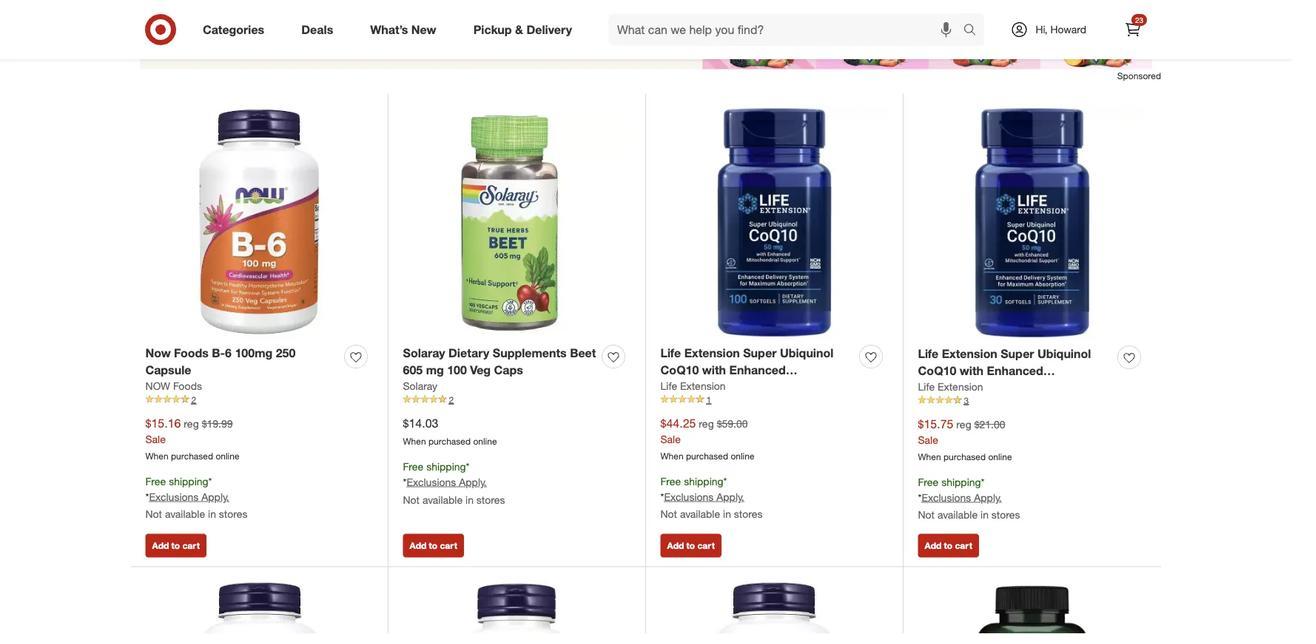 Task type: locate. For each thing, give the bounding box(es) containing it.
life extension super ubiquinol coq10 with enhanced mitochondrial support 50mg 100 softgel
[[661, 346, 845, 411]]

exclusions down $15.75 reg $21.00 sale when purchased online in the bottom right of the page
[[922, 491, 971, 504]]

what's
[[370, 22, 408, 37]]

life extension super ubiquinol coq10 with enhanced mitochondrial support 50mg 30 softgel image
[[918, 108, 1147, 337], [918, 108, 1147, 337]]

0 horizontal spatial life extension link
[[661, 379, 726, 393]]

1 cart from the left
[[182, 540, 200, 552]]

free down the $44.25 reg $59.00 sale when purchased online
[[661, 475, 681, 488]]

softgel up "$15.75"
[[918, 397, 959, 412]]

softgel inside life extension super ubiquinol coq10 with enhanced mitochondrial support 50mg 100 softgel
[[661, 397, 701, 411]]

super up "1" link
[[743, 346, 777, 360]]

$15.75
[[918, 417, 954, 431]]

apply.
[[459, 475, 487, 488], [201, 490, 229, 503], [717, 490, 744, 503], [974, 491, 1002, 504]]

shipping down the $14.03 when purchased online
[[426, 460, 466, 473]]

now foods
[[145, 379, 202, 392]]

reg for $44.25
[[699, 417, 714, 430]]

foods inside now foods link
[[173, 379, 202, 392]]

1 horizontal spatial life extension link
[[918, 379, 983, 394]]

3 add from the left
[[667, 540, 684, 552]]

1 vertical spatial solaray
[[403, 379, 437, 392]]

mitochondrial inside life extension super ubiquinol coq10 with enhanced mitochondrial support 50mg 30 softgel
[[918, 380, 996, 395]]

1 horizontal spatial 2
[[449, 394, 454, 405]]

2 down now foods link
[[191, 394, 196, 405]]

free shipping * * exclusions apply. not available in stores for life extension super ubiquinol coq10 with enhanced mitochondrial support 50mg 30 softgel
[[918, 475, 1020, 522]]

add to cart button
[[145, 534, 206, 558], [403, 534, 464, 558], [661, 534, 722, 558], [918, 534, 979, 558]]

life inside life extension super ubiquinol coq10 with enhanced mitochondrial support 50mg 100 softgel
[[661, 346, 681, 360]]

1 horizontal spatial reg
[[699, 417, 714, 430]]

30
[[1083, 380, 1096, 395]]

purchased inside $15.16 reg $19.99 sale when purchased online
[[171, 450, 213, 462]]

sale
[[145, 433, 166, 446], [661, 433, 681, 446], [918, 433, 938, 446]]

0 horizontal spatial life extension
[[661, 379, 726, 392]]

not
[[403, 493, 420, 506], [145, 508, 162, 521], [661, 508, 677, 521], [918, 509, 935, 522]]

0 horizontal spatial enhanced
[[729, 363, 786, 377]]

purchased
[[429, 436, 471, 447], [171, 450, 213, 462], [686, 450, 728, 462], [944, 451, 986, 462]]

0 horizontal spatial support
[[742, 380, 788, 394]]

1 horizontal spatial super
[[1001, 347, 1034, 361]]

foods left b-
[[174, 346, 209, 360]]

exclusions for solaray dietary supplements beet 605 mg 100 veg caps
[[407, 475, 456, 488]]

apply. down the $44.25 reg $59.00 sale when purchased online
[[717, 490, 744, 503]]

2 for capsule
[[191, 394, 196, 405]]

pickup & delivery
[[473, 22, 572, 37]]

0 horizontal spatial coq10
[[661, 363, 699, 377]]

softgel inside life extension super ubiquinol coq10 with enhanced mitochondrial support 50mg 30 softgel
[[918, 397, 959, 412]]

$15.75 reg $21.00 sale when purchased online
[[918, 417, 1012, 462]]

0 horizontal spatial 2 link
[[145, 393, 373, 406]]

1 add to cart button from the left
[[145, 534, 206, 558]]

purchased down the $14.03
[[429, 436, 471, 447]]

2 solaray from the top
[[403, 379, 437, 392]]

when for now foods b-6 100mg 250 capsule
[[145, 450, 169, 462]]

sale down "$15.75"
[[918, 433, 938, 446]]

exclusions
[[407, 475, 456, 488], [149, 490, 199, 503], [664, 490, 714, 503], [922, 491, 971, 504]]

enhanced inside life extension super ubiquinol coq10 with enhanced mitochondrial support 50mg 30 softgel
[[987, 364, 1043, 378]]

2 horizontal spatial reg
[[956, 418, 972, 431]]

apply. down $15.16 reg $19.99 sale when purchased online
[[201, 490, 229, 503]]

shipping for solaray dietary supplements beet 605 mg 100 veg caps
[[426, 460, 466, 473]]

solaray up mg
[[403, 346, 445, 360]]

1 horizontal spatial ubiquinol
[[1038, 347, 1091, 361]]

0 horizontal spatial reg
[[184, 417, 199, 430]]

foods for now
[[174, 346, 209, 360]]

support up "$59.00"
[[742, 380, 788, 394]]

What can we help you find? suggestions appear below search field
[[608, 13, 967, 46]]

reg inside the $44.25 reg $59.00 sale when purchased online
[[699, 417, 714, 430]]

ubiquinol
[[780, 346, 834, 360], [1038, 347, 1091, 361]]

0 horizontal spatial ubiquinol
[[780, 346, 834, 360]]

cart for life extension super ubiquinol coq10 with enhanced mitochondrial support 50mg 30 softgel
[[955, 540, 972, 552]]

1 horizontal spatial coq10
[[918, 364, 957, 378]]

online for life extension super ubiquinol coq10 with enhanced mitochondrial support 50mg 30 softgel
[[988, 451, 1012, 462]]

purchased inside $15.75 reg $21.00 sale when purchased online
[[944, 451, 986, 462]]

4 add to cart from the left
[[925, 540, 972, 552]]

add to cart for now foods b-6 100mg 250 capsule
[[152, 540, 200, 552]]

2 to from the left
[[429, 540, 438, 552]]

now foods link
[[145, 379, 202, 393]]

1 horizontal spatial support
[[999, 380, 1045, 395]]

exclusions down $15.16 reg $19.99 sale when purchased online
[[149, 490, 199, 503]]

free down the $14.03
[[403, 460, 424, 473]]

add to cart for life extension super ubiquinol coq10 with enhanced mitochondrial support 50mg 30 softgel
[[925, 540, 972, 552]]

2 horizontal spatial sale
[[918, 433, 938, 446]]

apply. down $15.75 reg $21.00 sale when purchased online in the bottom right of the page
[[974, 491, 1002, 504]]

2 add to cart button from the left
[[403, 534, 464, 558]]

reg left the $19.99
[[184, 417, 199, 430]]

enhanced inside life extension super ubiquinol coq10 with enhanced mitochondrial support 50mg 100 softgel
[[729, 363, 786, 377]]

extension inside life extension super ubiquinol coq10 with enhanced mitochondrial support 50mg 100 softgel
[[684, 346, 740, 360]]

1 add from the left
[[152, 540, 169, 552]]

online down $21.00
[[988, 451, 1012, 462]]

1 to from the left
[[171, 540, 180, 552]]

stores
[[476, 493, 505, 506], [219, 508, 248, 521], [734, 508, 763, 521], [992, 509, 1020, 522]]

solaray dietary supplements beet 605 mg 100 veg caps image
[[403, 108, 631, 336], [403, 108, 631, 336]]

0 horizontal spatial sale
[[145, 433, 166, 446]]

1 horizontal spatial life extension
[[918, 380, 983, 393]]

1 solaray from the top
[[403, 346, 445, 360]]

purchased down "$59.00"
[[686, 450, 728, 462]]

0 horizontal spatial with
[[702, 363, 726, 377]]

cart
[[182, 540, 200, 552], [440, 540, 457, 552], [698, 540, 715, 552], [955, 540, 972, 552]]

coq10 inside life extension super ubiquinol coq10 with enhanced mitochondrial support 50mg 100 softgel
[[661, 363, 699, 377]]

coq10 for life extension super ubiquinol coq10 with enhanced mitochondrial support 50mg 100 softgel
[[661, 363, 699, 377]]

purchased inside the $44.25 reg $59.00 sale when purchased online
[[686, 450, 728, 462]]

2 link
[[145, 393, 373, 406], [403, 393, 631, 406]]

support for 30
[[999, 380, 1045, 395]]

to for life extension super ubiquinol coq10 with enhanced mitochondrial support 50mg 30 softgel
[[944, 540, 953, 552]]

enhanced for 30
[[987, 364, 1043, 378]]

support up $21.00
[[999, 380, 1045, 395]]

life extension super ubiquinol coq10 with enhanced mitochondrial support 50mg 30 softgel link
[[918, 346, 1112, 412]]

exclusions for life extension super ubiquinol coq10 with enhanced mitochondrial support 50mg 30 softgel
[[922, 491, 971, 504]]

add to cart for solaray dietary supplements beet 605 mg 100 veg caps
[[410, 540, 457, 552]]

online
[[473, 436, 497, 447], [216, 450, 239, 462], [731, 450, 755, 462], [988, 451, 1012, 462]]

life extension up 1
[[661, 379, 726, 392]]

50mg inside life extension super ubiquinol coq10 with enhanced mitochondrial support 50mg 30 softgel
[[1048, 380, 1079, 395]]

now foods blood pressure health 90 vegcap image
[[403, 582, 631, 634], [403, 582, 631, 634]]

exclusions down the $14.03 when purchased online
[[407, 475, 456, 488]]

coq10
[[661, 363, 699, 377], [918, 364, 957, 378]]

2 for 100
[[449, 394, 454, 405]]

free shipping * * exclusions apply. not available in stores for solaray dietary supplements beet 605 mg 100 veg caps
[[403, 460, 505, 506]]

online inside the $14.03 when purchased online
[[473, 436, 497, 447]]

life extension
[[661, 379, 726, 392], [918, 380, 983, 393]]

free for life extension super ubiquinol coq10 with enhanced mitochondrial support 50mg 30 softgel
[[918, 475, 939, 488]]

in for life extension super ubiquinol coq10 with enhanced mitochondrial support 50mg 100 softgel
[[723, 508, 731, 521]]

sale inside $15.75 reg $21.00 sale when purchased online
[[918, 433, 938, 446]]

life extension link for $44.25
[[661, 379, 726, 393]]

605
[[403, 363, 423, 377]]

now foods pumpkin oil 1000mg 100 softgel image
[[661, 582, 889, 634], [661, 582, 889, 634]]

exclusions apply. link down $15.16 reg $19.99 sale when purchased online
[[149, 490, 229, 503]]

hi,
[[1036, 23, 1048, 36]]

1 2 link from the left
[[145, 393, 373, 406]]

3
[[964, 395, 969, 406]]

support inside life extension super ubiquinol coq10 with enhanced mitochondrial support 50mg 100 softgel
[[742, 380, 788, 394]]

0 horizontal spatial softgel
[[661, 397, 701, 411]]

when down $15.16
[[145, 450, 169, 462]]

0 vertical spatial 100
[[447, 363, 467, 377]]

sale inside the $44.25 reg $59.00 sale when purchased online
[[661, 433, 681, 446]]

shipping for now foods b-6 100mg 250 capsule
[[169, 475, 208, 488]]

life extension link up 3
[[918, 379, 983, 394]]

life extension link up 1
[[661, 379, 726, 393]]

1 2 from the left
[[191, 394, 196, 405]]

life extension up 3
[[918, 380, 983, 393]]

when down "$15.75"
[[918, 451, 941, 462]]

50mg
[[791, 380, 822, 394], [1048, 380, 1079, 395]]

cart for now foods b-6 100mg 250 capsule
[[182, 540, 200, 552]]

shipping down the $44.25 reg $59.00 sale when purchased online
[[684, 475, 724, 488]]

2 add from the left
[[410, 540, 427, 552]]

swanson omegas and fish oil norwegian cod liver oil 350 mg 180 sgels image
[[918, 582, 1147, 634], [918, 582, 1147, 634]]

3 add to cart from the left
[[667, 540, 715, 552]]

when down the $14.03
[[403, 436, 426, 447]]

available
[[423, 493, 463, 506], [165, 508, 205, 521], [680, 508, 720, 521], [938, 509, 978, 522]]

2 link down caps
[[403, 393, 631, 406]]

life extension link
[[661, 379, 726, 393], [918, 379, 983, 394]]

free shipping * * exclusions apply. not available in stores
[[403, 460, 505, 506], [145, 475, 248, 521], [661, 475, 763, 521], [918, 475, 1020, 522]]

solaray down 605
[[403, 379, 437, 392]]

delivery
[[527, 22, 572, 37]]

sale for $15.16
[[145, 433, 166, 446]]

not for life extension super ubiquinol coq10 with enhanced mitochondrial support 50mg 100 softgel
[[661, 508, 677, 521]]

100 inside life extension super ubiquinol coq10 with enhanced mitochondrial support 50mg 100 softgel
[[825, 380, 845, 394]]

1 horizontal spatial enhanced
[[987, 364, 1043, 378]]

free down $15.75 reg $21.00 sale when purchased online in the bottom right of the page
[[918, 475, 939, 488]]

*
[[466, 460, 470, 473], [208, 475, 212, 488], [724, 475, 727, 488], [403, 475, 407, 488], [981, 475, 985, 488], [145, 490, 149, 503], [661, 490, 664, 503], [918, 491, 922, 504]]

to for solaray dietary supplements beet 605 mg 100 veg caps
[[429, 540, 438, 552]]

0 horizontal spatial 100
[[447, 363, 467, 377]]

4 to from the left
[[944, 540, 953, 552]]

0 horizontal spatial super
[[743, 346, 777, 360]]

2 link down now foods b-6 100mg 250 capsule link
[[145, 393, 373, 406]]

online down "$59.00"
[[731, 450, 755, 462]]

1 horizontal spatial sale
[[661, 433, 681, 446]]

exclusions apply. link down the $14.03 when purchased online
[[407, 475, 487, 488]]

mitochondrial inside life extension super ubiquinol coq10 with enhanced mitochondrial support 50mg 100 softgel
[[661, 380, 739, 394]]

now foods mag/potassium aspartate w/taurine 120 capsule image
[[145, 582, 373, 634], [145, 582, 373, 634]]

softgel
[[661, 397, 701, 411], [918, 397, 959, 412]]

ubiquinol up "1" link
[[780, 346, 834, 360]]

3 to from the left
[[687, 540, 695, 552]]

online inside $15.75 reg $21.00 sale when purchased online
[[988, 451, 1012, 462]]

add
[[152, 540, 169, 552], [410, 540, 427, 552], [667, 540, 684, 552], [925, 540, 942, 552]]

extension
[[684, 346, 740, 360], [942, 347, 998, 361], [680, 379, 726, 392], [938, 380, 983, 393]]

apply. down the $14.03 when purchased online
[[459, 475, 487, 488]]

free down $15.16 reg $19.99 sale when purchased online
[[145, 475, 166, 488]]

1 horizontal spatial with
[[960, 364, 984, 378]]

ubiquinol up 30
[[1038, 347, 1091, 361]]

sale down $44.25
[[661, 433, 681, 446]]

reg inside $15.16 reg $19.99 sale when purchased online
[[184, 417, 199, 430]]

solaray dietary supplements beet 605 mg 100 veg caps
[[403, 346, 596, 377]]

1 horizontal spatial softgel
[[918, 397, 959, 412]]

enhanced up "1" link
[[729, 363, 786, 377]]

add for life extension super ubiquinol coq10 with enhanced mitochondrial support 50mg 100 softgel
[[667, 540, 684, 552]]

softgel up $44.25
[[661, 397, 701, 411]]

apply. for life extension super ubiquinol coq10 with enhanced mitochondrial support 50mg 30 softgel
[[974, 491, 1002, 504]]

shipping
[[426, 460, 466, 473], [169, 475, 208, 488], [684, 475, 724, 488], [942, 475, 981, 488]]

3 add to cart button from the left
[[661, 534, 722, 558]]

pickup & delivery link
[[461, 13, 591, 46]]

super inside life extension super ubiquinol coq10 with enhanced mitochondrial support 50mg 100 softgel
[[743, 346, 777, 360]]

to for now foods b-6 100mg 250 capsule
[[171, 540, 180, 552]]

super up the 3 link on the right of page
[[1001, 347, 1034, 361]]

1 horizontal spatial mitochondrial
[[918, 380, 996, 395]]

free shipping * * exclusions apply. not available in stores down $15.75 reg $21.00 sale when purchased online in the bottom right of the page
[[918, 475, 1020, 522]]

reg down 1
[[699, 417, 714, 430]]

sale down $15.16
[[145, 433, 166, 446]]

apply. for life extension super ubiquinol coq10 with enhanced mitochondrial support 50mg 100 softgel
[[717, 490, 744, 503]]

life extension super ubiquinol coq10 with enhanced mitochondrial support 50mg 100 softgel image
[[661, 108, 889, 336], [661, 108, 889, 336]]

to
[[171, 540, 180, 552], [429, 540, 438, 552], [687, 540, 695, 552], [944, 540, 953, 552]]

veg
[[470, 363, 491, 377]]

not for life extension super ubiquinol coq10 with enhanced mitochondrial support 50mg 30 softgel
[[918, 509, 935, 522]]

1 vertical spatial foods
[[173, 379, 202, 392]]

mitochondrial up "$15.75"
[[918, 380, 996, 395]]

0 horizontal spatial mitochondrial
[[661, 380, 739, 394]]

exclusions apply. link down $15.75 reg $21.00 sale when purchased online in the bottom right of the page
[[922, 491, 1002, 504]]

reg for $15.16
[[184, 417, 199, 430]]

online inside $15.16 reg $19.99 sale when purchased online
[[216, 450, 239, 462]]

in
[[466, 493, 474, 506], [208, 508, 216, 521], [723, 508, 731, 521], [981, 509, 989, 522]]

reg down 3
[[956, 418, 972, 431]]

50mg for 30
[[1048, 380, 1079, 395]]

2 add to cart from the left
[[410, 540, 457, 552]]

add to cart
[[152, 540, 200, 552], [410, 540, 457, 552], [667, 540, 715, 552], [925, 540, 972, 552]]

search
[[957, 24, 992, 38]]

3 cart from the left
[[698, 540, 715, 552]]

free
[[403, 460, 424, 473], [145, 475, 166, 488], [661, 475, 681, 488], [918, 475, 939, 488]]

mitochondrial up $44.25
[[661, 380, 739, 394]]

enhanced
[[729, 363, 786, 377], [987, 364, 1043, 378]]

free shipping * * exclusions apply. not available in stores for life extension super ubiquinol coq10 with enhanced mitochondrial support 50mg 100 softgel
[[661, 475, 763, 521]]

2
[[191, 394, 196, 405], [449, 394, 454, 405]]

now foods b-6 100mg 250 capsule
[[145, 346, 296, 377]]

with inside life extension super ubiquinol coq10 with enhanced mitochondrial support 50mg 30 softgel
[[960, 364, 984, 378]]

0 vertical spatial foods
[[174, 346, 209, 360]]

coq10 inside life extension super ubiquinol coq10 with enhanced mitochondrial support 50mg 30 softgel
[[918, 364, 957, 378]]

100
[[447, 363, 467, 377], [825, 380, 845, 394]]

1 add to cart from the left
[[152, 540, 200, 552]]

1 vertical spatial 100
[[825, 380, 845, 394]]

with up 1
[[702, 363, 726, 377]]

0 horizontal spatial 2
[[191, 394, 196, 405]]

now foods b-6 100mg 250 capsule image
[[145, 108, 373, 336], [145, 108, 373, 336]]

foods down capsule
[[173, 379, 202, 392]]

life
[[661, 346, 681, 360], [918, 347, 939, 361], [661, 379, 677, 392], [918, 380, 935, 393]]

with up 3
[[960, 364, 984, 378]]

ubiquinol inside life extension super ubiquinol coq10 with enhanced mitochondrial support 50mg 30 softgel
[[1038, 347, 1091, 361]]

exclusions down the $44.25 reg $59.00 sale when purchased online
[[664, 490, 714, 503]]

what's new
[[370, 22, 436, 37]]

free shipping * * exclusions apply. not available in stores down $15.16 reg $19.99 sale when purchased online
[[145, 475, 248, 521]]

shipping down $15.75 reg $21.00 sale when purchased online in the bottom right of the page
[[942, 475, 981, 488]]

enhanced up the 3 link on the right of page
[[987, 364, 1043, 378]]

support
[[742, 380, 788, 394], [999, 380, 1045, 395]]

4 add to cart button from the left
[[918, 534, 979, 558]]

1 horizontal spatial 2 link
[[403, 393, 631, 406]]

exclusions apply. link for now foods b-6 100mg 250 capsule
[[149, 490, 229, 503]]

exclusions apply. link
[[407, 475, 487, 488], [149, 490, 229, 503], [664, 490, 744, 503], [922, 491, 1002, 504]]

2 cart from the left
[[440, 540, 457, 552]]

purchased down the $19.99
[[171, 450, 213, 462]]

6
[[225, 346, 232, 360]]

2 up the $14.03 when purchased online
[[449, 394, 454, 405]]

mitochondrial
[[661, 380, 739, 394], [918, 380, 996, 395]]

solaray
[[403, 346, 445, 360], [403, 379, 437, 392]]

stores for now foods b-6 100mg 250 capsule
[[219, 508, 248, 521]]

solaray inside solaray dietary supplements beet 605 mg 100 veg caps
[[403, 346, 445, 360]]

when
[[403, 436, 426, 447], [145, 450, 169, 462], [661, 450, 684, 462], [918, 451, 941, 462]]

$59.00
[[717, 417, 748, 430]]

purchased down $21.00
[[944, 451, 986, 462]]

$14.03
[[403, 416, 438, 431]]

23
[[1135, 15, 1144, 24]]

stores for life extension super ubiquinol coq10 with enhanced mitochondrial support 50mg 30 softgel
[[992, 509, 1020, 522]]

with for $44.25
[[702, 363, 726, 377]]

$15.16
[[145, 416, 181, 431]]

super for 100
[[743, 346, 777, 360]]

with inside life extension super ubiquinol coq10 with enhanced mitochondrial support 50mg 100 softgel
[[702, 363, 726, 377]]

50mg inside life extension super ubiquinol coq10 with enhanced mitochondrial support 50mg 100 softgel
[[791, 380, 822, 394]]

in for life extension super ubiquinol coq10 with enhanced mitochondrial support 50mg 30 softgel
[[981, 509, 989, 522]]

exclusions apply. link down the $44.25 reg $59.00 sale when purchased online
[[664, 490, 744, 503]]

2 2 link from the left
[[403, 393, 631, 406]]

0 horizontal spatial 50mg
[[791, 380, 822, 394]]

sale inside $15.16 reg $19.99 sale when purchased online
[[145, 433, 166, 446]]

softgel for $15.75
[[918, 397, 959, 412]]

sale for $44.25
[[661, 433, 681, 446]]

super inside life extension super ubiquinol coq10 with enhanced mitochondrial support 50mg 30 softgel
[[1001, 347, 1034, 361]]

with
[[702, 363, 726, 377], [960, 364, 984, 378]]

when inside $15.75 reg $21.00 sale when purchased online
[[918, 451, 941, 462]]

when inside the $44.25 reg $59.00 sale when purchased online
[[661, 450, 684, 462]]

ubiquinol inside life extension super ubiquinol coq10 with enhanced mitochondrial support 50mg 100 softgel
[[780, 346, 834, 360]]

coq10 up $44.25
[[661, 363, 699, 377]]

2 2 from the left
[[449, 394, 454, 405]]

support inside life extension super ubiquinol coq10 with enhanced mitochondrial support 50mg 30 softgel
[[999, 380, 1045, 395]]

reg inside $15.75 reg $21.00 sale when purchased online
[[956, 418, 972, 431]]

super
[[743, 346, 777, 360], [1001, 347, 1034, 361]]

1 horizontal spatial 50mg
[[1048, 380, 1079, 395]]

online down veg
[[473, 436, 497, 447]]

reg
[[184, 417, 199, 430], [699, 417, 714, 430], [956, 418, 972, 431]]

2 link for supplements
[[403, 393, 631, 406]]

when down $44.25
[[661, 450, 684, 462]]

shipping down $15.16 reg $19.99 sale when purchased online
[[169, 475, 208, 488]]

$21.00
[[974, 418, 1006, 431]]

when inside $15.16 reg $19.99 sale when purchased online
[[145, 450, 169, 462]]

free shipping * * exclusions apply. not available in stores down the $14.03 when purchased online
[[403, 460, 505, 506]]

new
[[411, 22, 436, 37]]

coq10 up "$15.75"
[[918, 364, 957, 378]]

deals link
[[289, 13, 352, 46]]

enhanced for 100
[[729, 363, 786, 377]]

purchased for life extension super ubiquinol coq10 with enhanced mitochondrial support 50mg 100 softgel
[[686, 450, 728, 462]]

1 horizontal spatial 100
[[825, 380, 845, 394]]

available for life extension super ubiquinol coq10 with enhanced mitochondrial support 50mg 30 softgel
[[938, 509, 978, 522]]

4 cart from the left
[[955, 540, 972, 552]]

online down the $19.99
[[216, 450, 239, 462]]

free shipping * * exclusions apply. not available in stores down the $44.25 reg $59.00 sale when purchased online
[[661, 475, 763, 521]]

0 vertical spatial solaray
[[403, 346, 445, 360]]

reg for $15.75
[[956, 418, 972, 431]]

foods
[[174, 346, 209, 360], [173, 379, 202, 392]]

caps
[[494, 363, 523, 377]]

4 add from the left
[[925, 540, 942, 552]]

foods inside the now foods b-6 100mg 250 capsule
[[174, 346, 209, 360]]

online inside the $44.25 reg $59.00 sale when purchased online
[[731, 450, 755, 462]]



Task type: vqa. For each thing, say whether or not it's contained in the screenshot.
with associated with $44.25
yes



Task type: describe. For each thing, give the bounding box(es) containing it.
mitochondrial for $15.75
[[918, 380, 996, 395]]

available for now foods b-6 100mg 250 capsule
[[165, 508, 205, 521]]

$14.03 when purchased online
[[403, 416, 497, 447]]

$44.25 reg $59.00 sale when purchased online
[[661, 416, 755, 462]]

now
[[145, 346, 171, 360]]

hi, howard
[[1036, 23, 1087, 36]]

cart for life extension super ubiquinol coq10 with enhanced mitochondrial support 50mg 100 softgel
[[698, 540, 715, 552]]

support for 100
[[742, 380, 788, 394]]

apply. for solaray dietary supplements beet 605 mg 100 veg caps
[[459, 475, 487, 488]]

ubiquinol for 100
[[780, 346, 834, 360]]

add for now foods b-6 100mg 250 capsule
[[152, 540, 169, 552]]

250
[[276, 346, 296, 360]]

purchased inside the $14.03 when purchased online
[[429, 436, 471, 447]]

b-
[[212, 346, 225, 360]]

available for solaray dietary supplements beet 605 mg 100 veg caps
[[423, 493, 463, 506]]

add to cart button for life extension super ubiquinol coq10 with enhanced mitochondrial support 50mg 100 softgel
[[661, 534, 722, 558]]

3 link
[[918, 394, 1147, 407]]

ubiquinol for 30
[[1038, 347, 1091, 361]]

shipping for life extension super ubiquinol coq10 with enhanced mitochondrial support 50mg 30 softgel
[[942, 475, 981, 488]]

when for life extension super ubiquinol coq10 with enhanced mitochondrial support 50mg 100 softgel
[[661, 450, 684, 462]]

howard
[[1051, 23, 1087, 36]]

stores for life extension super ubiquinol coq10 with enhanced mitochondrial support 50mg 100 softgel
[[734, 508, 763, 521]]

add to cart button for life extension super ubiquinol coq10 with enhanced mitochondrial support 50mg 30 softgel
[[918, 534, 979, 558]]

cart for solaray dietary supplements beet 605 mg 100 veg caps
[[440, 540, 457, 552]]

&
[[515, 22, 523, 37]]

$19.99
[[202, 417, 233, 430]]

100 inside solaray dietary supplements beet 605 mg 100 veg caps
[[447, 363, 467, 377]]

categories
[[203, 22, 264, 37]]

life inside life extension super ubiquinol coq10 with enhanced mitochondrial support 50mg 30 softgel
[[918, 347, 939, 361]]

sponsored
[[1117, 70, 1161, 81]]

in for now foods b-6 100mg 250 capsule
[[208, 508, 216, 521]]

mitochondrial for $44.25
[[661, 380, 739, 394]]

exclusions for now foods b-6 100mg 250 capsule
[[149, 490, 199, 503]]

free for life extension super ubiquinol coq10 with enhanced mitochondrial support 50mg 100 softgel
[[661, 475, 681, 488]]

free shipping * * exclusions apply. not available in stores for now foods b-6 100mg 250 capsule
[[145, 475, 248, 521]]

solaray dietary supplements beet 605 mg 100 veg caps link
[[403, 345, 596, 379]]

2 link for b-
[[145, 393, 373, 406]]

capsule
[[145, 363, 191, 377]]

stores for solaray dietary supplements beet 605 mg 100 veg caps
[[476, 493, 505, 506]]

online for life extension super ubiquinol coq10 with enhanced mitochondrial support 50mg 100 softgel
[[731, 450, 755, 462]]

online for now foods b-6 100mg 250 capsule
[[216, 450, 239, 462]]

what's new link
[[358, 13, 455, 46]]

super for 30
[[1001, 347, 1034, 361]]

exclusions apply. link for solaray dietary supplements beet 605 mg 100 veg caps
[[407, 475, 487, 488]]

purchased for life extension super ubiquinol coq10 with enhanced mitochondrial support 50mg 30 softgel
[[944, 451, 986, 462]]

categories link
[[190, 13, 283, 46]]

free for now foods b-6 100mg 250 capsule
[[145, 475, 166, 488]]

with for $15.75
[[960, 364, 984, 378]]

add to cart button for now foods b-6 100mg 250 capsule
[[145, 534, 206, 558]]

mg
[[426, 363, 444, 377]]

when inside the $14.03 when purchased online
[[403, 436, 426, 447]]

available for life extension super ubiquinol coq10 with enhanced mitochondrial support 50mg 100 softgel
[[680, 508, 720, 521]]

solaray link
[[403, 379, 437, 393]]

purchased for now foods b-6 100mg 250 capsule
[[171, 450, 213, 462]]

$44.25
[[661, 416, 696, 431]]

when for life extension super ubiquinol coq10 with enhanced mitochondrial support 50mg 30 softgel
[[918, 451, 941, 462]]

50mg for 100
[[791, 380, 822, 394]]

life extension for $44.25
[[661, 379, 726, 392]]

apply. for now foods b-6 100mg 250 capsule
[[201, 490, 229, 503]]

solaray for solaray dietary supplements beet 605 mg 100 veg caps
[[403, 346, 445, 360]]

add to cart button for solaray dietary supplements beet 605 mg 100 veg caps
[[403, 534, 464, 558]]

pickup
[[473, 22, 512, 37]]

solaray for solaray
[[403, 379, 437, 392]]

life extension super ubiquinol coq10 with enhanced mitochondrial support 50mg 30 softgel
[[918, 347, 1096, 412]]

add to cart for life extension super ubiquinol coq10 with enhanced mitochondrial support 50mg 100 softgel
[[667, 540, 715, 552]]

foods for now
[[173, 379, 202, 392]]

shipping for life extension super ubiquinol coq10 with enhanced mitochondrial support 50mg 100 softgel
[[684, 475, 724, 488]]

extension inside life extension super ubiquinol coq10 with enhanced mitochondrial support 50mg 30 softgel
[[942, 347, 998, 361]]

not for now foods b-6 100mg 250 capsule
[[145, 508, 162, 521]]

$15.16 reg $19.99 sale when purchased online
[[145, 416, 239, 462]]

life extension for $15.75
[[918, 380, 983, 393]]

search button
[[957, 13, 992, 49]]

not for solaray dietary supplements beet 605 mg 100 veg caps
[[403, 493, 420, 506]]

100mg
[[235, 346, 273, 360]]

life extension super ubiquinol coq10 with enhanced mitochondrial support 50mg 100 softgel link
[[661, 345, 854, 411]]

life extension link for $15.75
[[918, 379, 983, 394]]

in for solaray dietary supplements beet 605 mg 100 veg caps
[[466, 493, 474, 506]]

exclusions apply. link for life extension super ubiquinol coq10 with enhanced mitochondrial support 50mg 100 softgel
[[664, 490, 744, 503]]

1 link
[[661, 393, 889, 406]]

exclusions apply. link for life extension super ubiquinol coq10 with enhanced mitochondrial support 50mg 30 softgel
[[922, 491, 1002, 504]]

to for life extension super ubiquinol coq10 with enhanced mitochondrial support 50mg 100 softgel
[[687, 540, 695, 552]]

23 link
[[1117, 13, 1149, 46]]

softgel for $44.25
[[661, 397, 701, 411]]

advertisement region
[[131, 0, 1161, 69]]

now foods b-6 100mg 250 capsule link
[[145, 345, 339, 379]]

add for life extension super ubiquinol coq10 with enhanced mitochondrial support 50mg 30 softgel
[[925, 540, 942, 552]]

supplements
[[493, 346, 567, 360]]

coq10 for life extension super ubiquinol coq10 with enhanced mitochondrial support 50mg 30 softgel
[[918, 364, 957, 378]]

dietary
[[449, 346, 490, 360]]

deals
[[301, 22, 333, 37]]

1
[[706, 394, 711, 405]]

now
[[145, 379, 170, 392]]

free for solaray dietary supplements beet 605 mg 100 veg caps
[[403, 460, 424, 473]]

sale for $15.75
[[918, 433, 938, 446]]

add for solaray dietary supplements beet 605 mg 100 veg caps
[[410, 540, 427, 552]]

beet
[[570, 346, 596, 360]]



